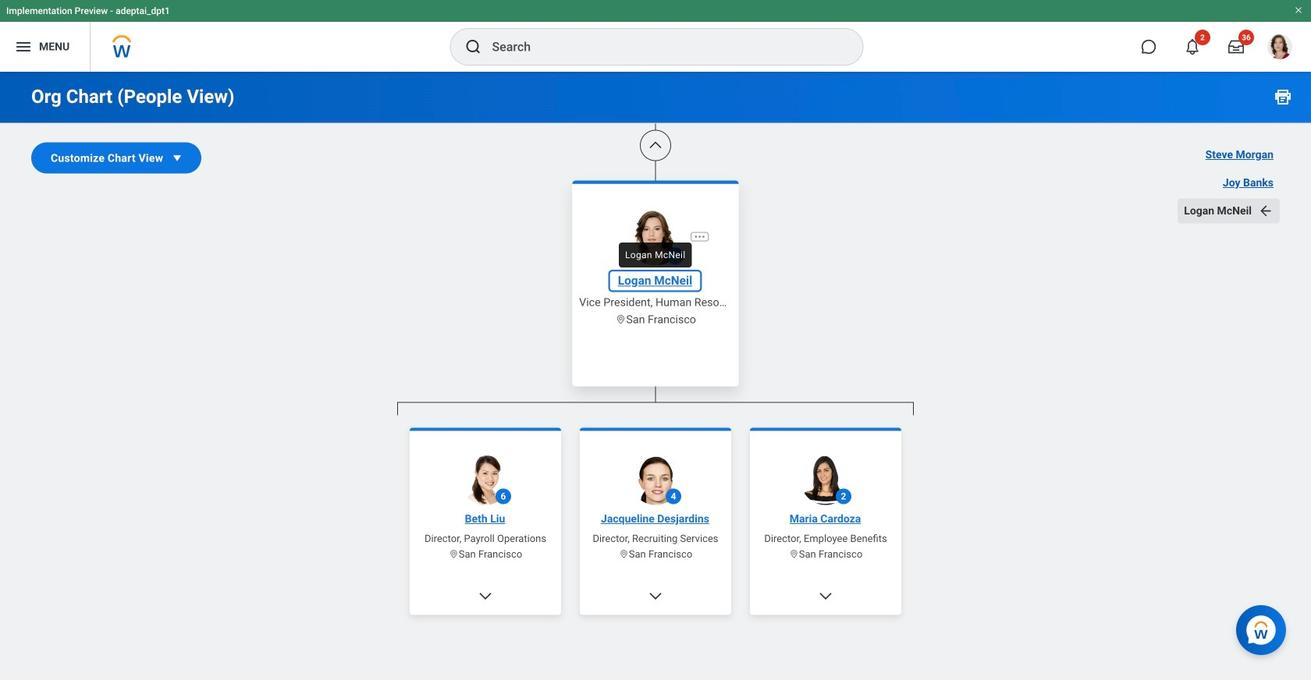 Task type: vqa. For each thing, say whether or not it's contained in the screenshot.
All to the right
no



Task type: locate. For each thing, give the bounding box(es) containing it.
0 horizontal spatial chevron down image
[[478, 589, 493, 605]]

tooltip
[[615, 238, 697, 273]]

related actions image
[[694, 231, 707, 243]]

main content
[[0, 0, 1312, 681]]

location image for second chevron down icon from the left
[[789, 550, 799, 560]]

2 chevron down image from the left
[[818, 589, 834, 605]]

location image for 2nd chevron down icon from right
[[449, 550, 459, 560]]

1 horizontal spatial chevron down image
[[818, 589, 834, 605]]

3 location image from the left
[[789, 550, 799, 560]]

1 horizontal spatial location image
[[619, 550, 629, 560]]

Search Workday  search field
[[492, 30, 831, 64]]

chevron up image
[[648, 138, 664, 153]]

print org chart image
[[1274, 87, 1293, 106]]

0 horizontal spatial location image
[[449, 550, 459, 560]]

location image
[[449, 550, 459, 560], [619, 550, 629, 560], [789, 550, 799, 560]]

profile logan mcneil image
[[1268, 34, 1293, 63]]

2 location image from the left
[[619, 550, 629, 560]]

2 horizontal spatial location image
[[789, 550, 799, 560]]

1 location image from the left
[[449, 550, 459, 560]]

chevron down image
[[478, 589, 493, 605], [818, 589, 834, 605]]

banner
[[0, 0, 1312, 72]]



Task type: describe. For each thing, give the bounding box(es) containing it.
notifications large image
[[1185, 39, 1201, 55]]

search image
[[464, 37, 483, 56]]

close environment banner image
[[1295, 5, 1304, 15]]

logan mcneil, logan mcneil, 3 direct reports element
[[397, 416, 914, 681]]

inbox large image
[[1229, 39, 1245, 55]]

1 chevron down image from the left
[[478, 589, 493, 605]]

chevron down image
[[648, 589, 664, 605]]

justify image
[[14, 37, 33, 56]]

location image
[[615, 314, 626, 325]]

location image for chevron down image
[[619, 550, 629, 560]]

caret down image
[[170, 150, 185, 166]]

arrow left image
[[1259, 203, 1274, 219]]



